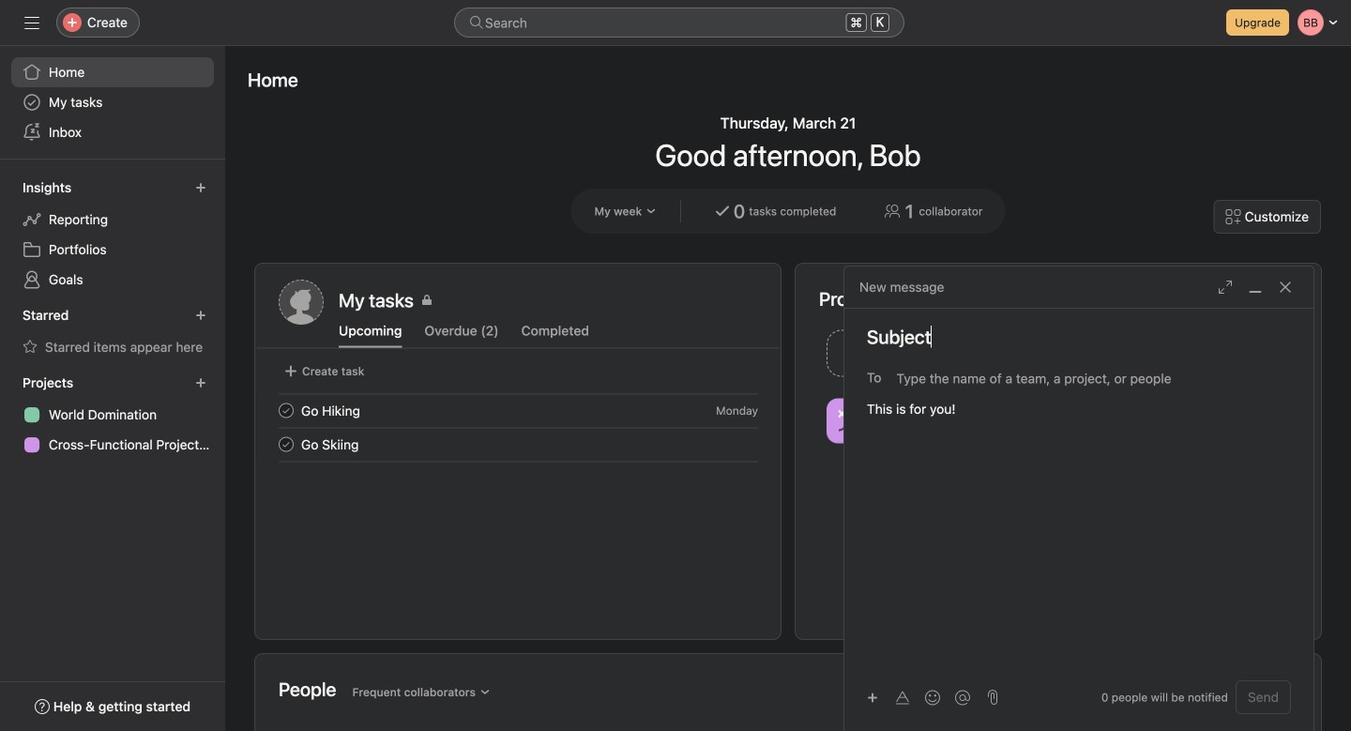 Task type: locate. For each thing, give the bounding box(es) containing it.
line_and_symbols image
[[838, 410, 861, 432]]

global element
[[0, 46, 225, 159]]

1 mark complete image from the top
[[275, 399, 298, 422]]

new insights image
[[195, 182, 207, 193]]

mark complete image up mark complete option
[[275, 399, 298, 422]]

Add subject text field
[[845, 324, 1314, 350]]

mark complete image
[[275, 399, 298, 422], [275, 433, 298, 456]]

2 mark complete image from the top
[[275, 433, 298, 456]]

new project or portfolio image
[[195, 377, 207, 389]]

at mention image
[[956, 691, 971, 706]]

0 vertical spatial mark complete image
[[275, 399, 298, 422]]

minimize image
[[1249, 280, 1264, 295]]

list item
[[820, 325, 1060, 382], [256, 394, 781, 428], [256, 428, 781, 461]]

insights element
[[0, 171, 225, 299]]

1 vertical spatial mark complete image
[[275, 433, 298, 456]]

projects element
[[0, 366, 225, 464]]

toolbar
[[860, 684, 980, 711]]

dialog
[[845, 267, 1314, 731]]

Mark complete checkbox
[[275, 399, 298, 422]]

None field
[[454, 8, 905, 38]]

Mark complete checkbox
[[275, 433, 298, 456]]

insert an object image
[[868, 692, 879, 704]]

mark complete image down mark complete checkbox
[[275, 433, 298, 456]]

close image
[[1279, 280, 1294, 295]]



Task type: describe. For each thing, give the bounding box(es) containing it.
starred element
[[0, 299, 225, 366]]

Type the name of a team, a project, or people text field
[[897, 367, 1282, 390]]

hide sidebar image
[[24, 15, 39, 30]]

mark complete image for mark complete option
[[275, 433, 298, 456]]

Search tasks, projects, and more text field
[[454, 8, 905, 38]]

add profile photo image
[[279, 280, 324, 325]]

add items to starred image
[[195, 310, 207, 321]]

expand popout to full screen image
[[1219, 280, 1234, 295]]

mark complete image for mark complete checkbox
[[275, 399, 298, 422]]



Task type: vqa. For each thing, say whether or not it's contained in the screenshot.
Task name text box within the Draft project brief cell
no



